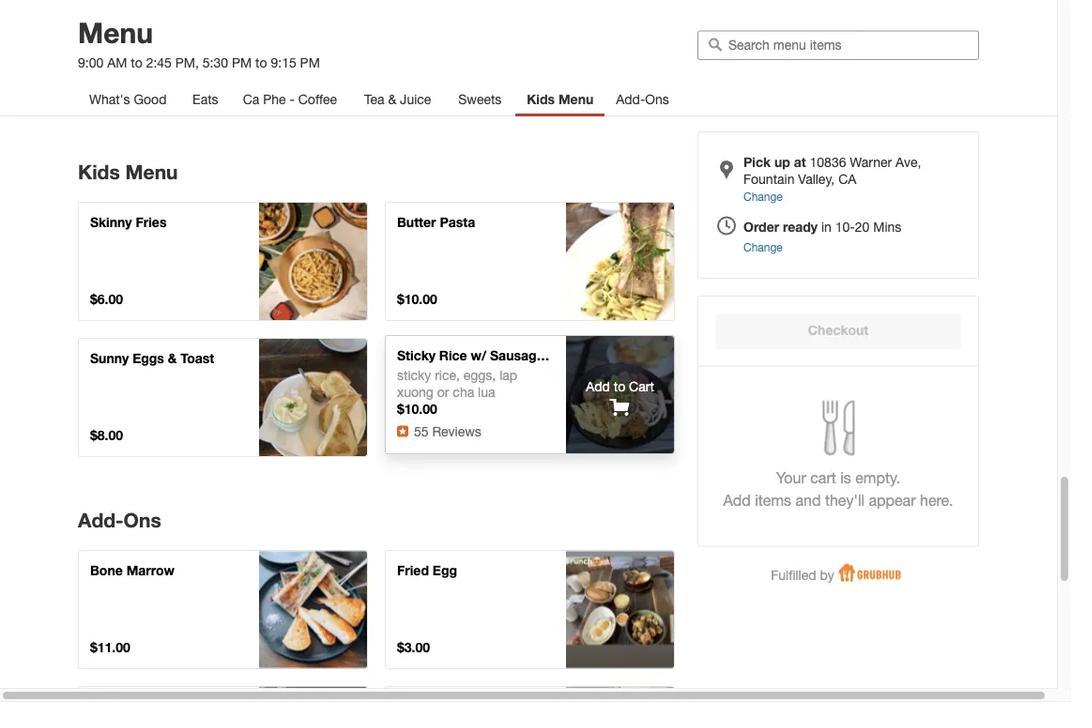 Task type: locate. For each thing, give the bounding box(es) containing it.
add for bone marrow
[[279, 594, 303, 609]]

sticky
[[397, 349, 436, 365]]

& right eggs
[[168, 351, 177, 366]]

and
[[796, 492, 822, 510]]

sliced
[[90, 56, 125, 71]]

change button down order
[[744, 239, 783, 256]]

ons
[[646, 92, 670, 107], [124, 509, 161, 532]]

0 vertical spatial ons
[[646, 92, 670, 107]]

1 horizontal spatial ons
[[646, 92, 670, 107]]

or down rice,
[[438, 386, 450, 401]]

$10.00 down "xuong"
[[397, 403, 438, 418]]

add inside your cart is empty. add items and they'll appear here.
[[724, 492, 751, 510]]

pick
[[744, 155, 771, 170]]

0 horizontal spatial or
[[397, 366, 411, 381]]

0 vertical spatial or
[[397, 366, 411, 381]]

0 horizontal spatial add-
[[78, 509, 124, 532]]

kids right sweets
[[527, 92, 555, 107]]

1 horizontal spatial pm
[[300, 55, 320, 70]]

cart for skinny fries
[[322, 245, 347, 261]]

5:30
[[203, 55, 228, 70]]

24 cart image
[[609, 263, 632, 285], [302, 399, 325, 422], [609, 611, 632, 634]]

0 vertical spatial menu
[[78, 15, 153, 49]]

warner
[[851, 155, 893, 170]]

1 horizontal spatial add-ons
[[617, 92, 670, 107]]

good
[[134, 92, 167, 107]]

1 24 cart image from the top
[[302, 263, 325, 285]]

1 vertical spatial change button
[[744, 239, 783, 256]]

0 vertical spatial 24 cart image
[[302, 263, 325, 285]]

menu 9:00 am to 2:45 pm, 5:30 pm to 9:15 pm
[[78, 15, 320, 70]]

tea
[[365, 92, 385, 107]]

1 pm from the left
[[232, 55, 252, 70]]

1 vertical spatial kids
[[78, 160, 120, 184]]

$6.00
[[90, 292, 123, 307]]

ca
[[243, 92, 260, 107]]

1 change from the top
[[744, 190, 783, 203]]

0 vertical spatial 24 cart image
[[609, 263, 632, 285]]

1 vertical spatial change
[[744, 240, 783, 254]]

cart
[[322, 245, 347, 261], [630, 245, 655, 261], [630, 380, 655, 395], [322, 381, 347, 397], [322, 594, 347, 609], [630, 594, 655, 609]]

change down order
[[744, 240, 783, 254]]

1 horizontal spatial &
[[388, 92, 397, 107]]

w/
[[471, 349, 487, 365]]

1 change button from the top
[[744, 188, 783, 205]]

1 vertical spatial &
[[168, 351, 177, 366]]

2 24 cart image from the top
[[302, 611, 325, 634]]

2 $10.00 from the top
[[397, 403, 438, 418]]

kids menu right sweets
[[527, 92, 594, 107]]

skinny fries
[[90, 215, 167, 230]]

1 vertical spatial menu
[[559, 92, 594, 107]]

add to cart for sunny eggs & toast
[[279, 381, 347, 397]]

-
[[290, 92, 295, 107]]

pm right 9:15
[[300, 55, 320, 70]]

1 vertical spatial 24 cart image
[[302, 399, 325, 422]]

&
[[388, 92, 397, 107], [168, 351, 177, 366]]

24 cart image for add-ons
[[302, 611, 325, 634]]

change button
[[744, 188, 783, 205], [744, 239, 783, 256]]

add to cart for butter pasta
[[586, 245, 655, 261]]

coffee up almonds
[[134, 39, 170, 54]]

fries
[[136, 215, 167, 230]]

valley,
[[799, 171, 835, 187]]

0 vertical spatial kids menu
[[527, 92, 594, 107]]

cha
[[453, 386, 475, 401]]

skinny
[[90, 215, 132, 230]]

change down fountain
[[744, 190, 783, 203]]

Search menu items text field
[[729, 36, 970, 53]]

kids menu inside tab list
[[527, 92, 594, 107]]

1 vertical spatial or
[[438, 386, 450, 401]]

24 cart image
[[302, 263, 325, 285], [302, 611, 325, 634]]

cart for fried egg
[[630, 594, 655, 609]]

add-ons
[[617, 92, 670, 107], [78, 509, 161, 532]]

kids menu up the 'skinny fries'
[[78, 160, 178, 184]]

0 vertical spatial add-
[[617, 92, 646, 107]]

fulfilled
[[772, 567, 817, 583]]

tab list
[[78, 83, 751, 116]]

kids menu
[[527, 92, 594, 107], [78, 160, 178, 184]]

what's
[[89, 92, 130, 107]]

sausage
[[490, 349, 545, 365]]

0 vertical spatial change button
[[744, 188, 783, 205]]

add to cart for skinny fries
[[279, 245, 347, 261]]

0 horizontal spatial coffee
[[90, 22, 127, 38]]

20
[[856, 219, 870, 234]]

flan,
[[130, 22, 155, 38]]

eggs,
[[464, 369, 496, 384]]

1 vertical spatial add-ons
[[78, 509, 161, 532]]

kids
[[527, 92, 555, 107], [78, 160, 120, 184]]

2 vertical spatial 24 cart image
[[609, 611, 632, 634]]

order
[[744, 219, 780, 234]]

cart for bone marrow
[[322, 594, 347, 609]]

0 horizontal spatial pm
[[232, 55, 252, 70]]

tab list containing what's good
[[78, 83, 751, 116]]

lap
[[500, 369, 518, 384]]

0 vertical spatial change
[[744, 190, 783, 203]]

add-
[[617, 92, 646, 107], [78, 509, 124, 532]]

to
[[131, 55, 143, 70], [256, 55, 267, 70], [307, 245, 319, 261], [614, 245, 626, 261], [614, 380, 626, 395], [307, 381, 319, 397], [307, 594, 319, 609], [614, 594, 626, 609]]

sticky
[[397, 369, 432, 384]]

checkout button
[[716, 314, 962, 349]]

1 horizontal spatial kids menu
[[527, 92, 594, 107]]

ons inside tab list
[[646, 92, 670, 107]]

0 vertical spatial kids
[[527, 92, 555, 107]]

kids up "skinny"
[[78, 160, 120, 184]]

1 horizontal spatial or
[[438, 386, 450, 401]]

sticky rice w/ sausage or cha lua
[[397, 349, 545, 381]]

24 cart image for add-ons
[[609, 611, 632, 634]]

55 reviews
[[414, 425, 482, 441]]

add for skinny fries
[[279, 245, 303, 261]]

0 horizontal spatial kids menu
[[78, 160, 178, 184]]

1 vertical spatial kids menu
[[78, 160, 178, 184]]

0 vertical spatial &
[[388, 92, 397, 107]]

1 vertical spatial ons
[[124, 509, 161, 532]]

0 horizontal spatial &
[[168, 351, 177, 366]]

add
[[279, 245, 303, 261], [586, 245, 611, 261], [586, 380, 611, 395], [279, 381, 303, 397], [724, 492, 751, 510], [279, 594, 303, 609], [586, 594, 611, 609]]

0 horizontal spatial add-ons
[[78, 509, 161, 532]]

add- inside tab list
[[617, 92, 646, 107]]

0 vertical spatial coffee
[[90, 22, 127, 38]]

rice,
[[435, 369, 460, 384]]

1 vertical spatial 24 cart image
[[302, 611, 325, 634]]

24 cart image for kids menu
[[609, 263, 632, 285]]

or down sticky
[[397, 366, 411, 381]]

add to cart
[[279, 245, 347, 261], [586, 245, 655, 261], [586, 380, 655, 395], [279, 381, 347, 397], [279, 594, 347, 609], [586, 594, 655, 609]]

1 vertical spatial $10.00
[[397, 403, 438, 418]]

empty.
[[856, 470, 901, 487]]

sticky rice, eggs, lap xuong or cha lua
[[397, 369, 518, 401]]

pm right 5:30
[[232, 55, 252, 70]]

change button down fountain
[[744, 188, 783, 205]]

here.
[[921, 492, 954, 510]]

add for fried egg
[[586, 594, 611, 609]]

coffee up cream,
[[90, 22, 127, 38]]

change button for order ready
[[744, 239, 783, 256]]

pm
[[232, 55, 252, 70], [300, 55, 320, 70]]

0 horizontal spatial ons
[[124, 509, 161, 532]]

& right tea
[[388, 92, 397, 107]]

10-
[[836, 219, 856, 234]]

2:45
[[146, 55, 172, 70]]

0 vertical spatial $10.00
[[397, 292, 438, 307]]

24 cart image for kids menu
[[302, 263, 325, 285]]

$10.00 up sticky
[[397, 292, 438, 307]]

or inside sticky rice w/ sausage or cha lua
[[397, 366, 411, 381]]

reviews
[[433, 425, 482, 441]]

change
[[744, 190, 783, 203], [744, 240, 783, 254]]

change for order ready
[[744, 240, 783, 254]]

xuong
[[397, 386, 434, 401]]

1 horizontal spatial add-
[[617, 92, 646, 107]]

$10.00
[[397, 292, 438, 307], [397, 403, 438, 418]]

tea & juice
[[365, 92, 432, 107]]

ca phe - coffee
[[243, 92, 337, 107]]

ave,
[[896, 155, 922, 170]]

butter pasta
[[397, 215, 476, 230]]

1 horizontal spatial coffee
[[134, 39, 170, 54]]

pick up at
[[744, 155, 807, 170]]

2 change button from the top
[[744, 239, 783, 256]]

coffee
[[90, 22, 127, 38], [134, 39, 170, 54]]

or
[[397, 366, 411, 381], [438, 386, 450, 401]]

0 horizontal spatial kids
[[78, 160, 120, 184]]

2 change from the top
[[744, 240, 783, 254]]

egg
[[433, 563, 458, 579]]



Task type: describe. For each thing, give the bounding box(es) containing it.
eats
[[193, 92, 218, 107]]

butter
[[397, 215, 436, 230]]

lua
[[443, 366, 466, 381]]

55
[[414, 425, 429, 441]]

coffee
[[299, 92, 337, 107]]

9:00
[[78, 55, 104, 70]]

bone marrow
[[90, 563, 175, 579]]

& inside tab list
[[388, 92, 397, 107]]

sunny
[[90, 351, 129, 366]]

items
[[756, 492, 792, 510]]

fulfilled by
[[772, 567, 835, 583]]

bone
[[90, 563, 123, 579]]

cart for sunny eggs & toast
[[322, 381, 347, 397]]

your cart is empty. add items and they'll appear here.
[[724, 470, 954, 510]]

almonds
[[128, 56, 179, 71]]

change button for pick up at
[[744, 188, 783, 205]]

pm,
[[175, 55, 199, 70]]

1 $10.00 from the top
[[397, 292, 438, 307]]

ready
[[784, 219, 818, 234]]

1 horizontal spatial kids
[[527, 92, 555, 107]]

cha
[[414, 366, 439, 381]]

fried egg
[[397, 563, 458, 579]]

fried
[[397, 563, 429, 579]]

order ready in 10-20 mins
[[744, 219, 902, 234]]

at
[[794, 155, 807, 170]]

1 vertical spatial coffee
[[134, 39, 170, 54]]

by
[[821, 567, 835, 583]]

menu inside menu 9:00 am to 2:45 pm, 5:30 pm to 9:15 pm
[[78, 15, 153, 49]]

$11.00
[[90, 640, 130, 656]]

pasta
[[440, 215, 476, 230]]

mins
[[874, 219, 902, 234]]

they'll
[[826, 492, 865, 510]]

1 vertical spatial add-
[[78, 509, 124, 532]]

0 vertical spatial add-ons
[[617, 92, 670, 107]]

2 pm from the left
[[300, 55, 320, 70]]

add to cart for fried egg
[[586, 594, 655, 609]]

rice
[[440, 349, 468, 365]]

up
[[775, 155, 791, 170]]

2 vertical spatial menu
[[125, 160, 178, 184]]

or inside sticky rice, eggs, lap xuong or cha lua
[[438, 386, 450, 401]]

menu inside tab list
[[559, 92, 594, 107]]

lua
[[478, 386, 496, 401]]

granita,
[[174, 39, 218, 54]]

$3.00
[[397, 640, 430, 656]]

phe
[[263, 92, 286, 107]]

your
[[777, 470, 807, 487]]

eggs
[[133, 351, 164, 366]]

$8.00
[[90, 428, 123, 443]]

9:15
[[271, 55, 297, 70]]

appear
[[869, 492, 917, 510]]

10836
[[810, 155, 847, 170]]

add for sunny eggs & toast
[[279, 381, 303, 397]]

10836 warner ave, fountain valley, ca
[[744, 155, 922, 187]]

what's good
[[89, 92, 167, 107]]

ca
[[839, 171, 857, 187]]

marrow
[[126, 563, 175, 579]]

add for butter pasta
[[586, 245, 611, 261]]

add to cart for bone marrow
[[279, 594, 347, 609]]

sunny eggs & toast
[[90, 351, 214, 366]]

sweets
[[459, 92, 502, 107]]

coffee flan, coconut cream, coffee granita, sliced almonds
[[90, 22, 218, 71]]

in
[[822, 219, 832, 234]]

toast
[[181, 351, 214, 366]]

is
[[841, 470, 852, 487]]

cart
[[811, 470, 837, 487]]

checkout
[[809, 323, 869, 338]]

cart for butter pasta
[[630, 245, 655, 261]]

juice
[[400, 92, 432, 107]]

cream,
[[90, 39, 130, 54]]

change for pick up at
[[744, 190, 783, 203]]

am
[[107, 55, 127, 70]]

coconut
[[159, 22, 207, 38]]

fountain
[[744, 171, 795, 187]]



Task type: vqa. For each thing, say whether or not it's contained in the screenshot.
9:00 at top left
yes



